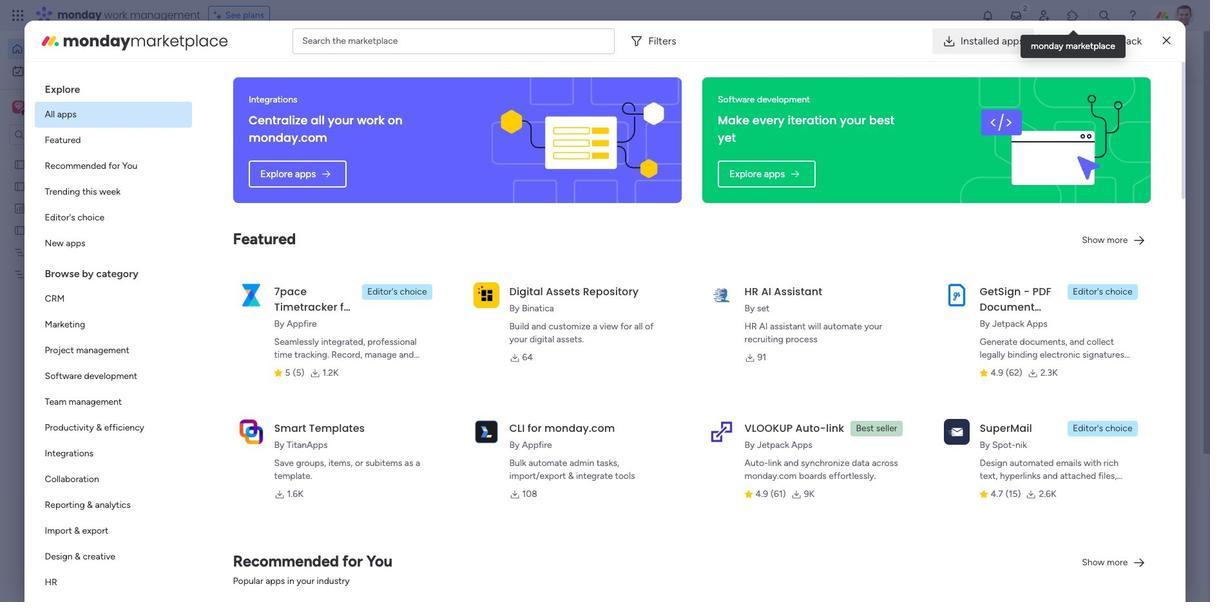 Task type: describe. For each thing, give the bounding box(es) containing it.
0 vertical spatial public board image
[[14, 158, 26, 170]]

circle o image
[[979, 170, 987, 180]]

quick search results list box
[[238, 121, 928, 449]]

invite members image
[[1038, 9, 1051, 22]]

getting started element
[[959, 470, 1153, 521]]

1 vertical spatial dapulse x slim image
[[1133, 93, 1149, 109]]

terry turtle image
[[268, 577, 294, 602]]

v2 bolt switch image
[[1070, 48, 1078, 62]]

2 banner logo image from the left
[[968, 77, 1136, 203]]

public board image
[[14, 224, 26, 236]]

workspace image
[[12, 100, 25, 114]]

help image
[[1127, 9, 1140, 22]]

Search in workspace field
[[27, 127, 108, 142]]

notifications image
[[982, 9, 995, 22]]

close recently visited image
[[238, 105, 253, 121]]

workspace selection element
[[12, 99, 108, 116]]

2 check circle image from the top
[[979, 137, 987, 147]]

templates image image
[[971, 259, 1141, 348]]

v2 user feedback image
[[970, 48, 979, 62]]

2 image
[[1020, 1, 1031, 15]]



Task type: vqa. For each thing, say whether or not it's contained in the screenshot.
Close icon
no



Task type: locate. For each thing, give the bounding box(es) containing it.
0 vertical spatial check circle image
[[979, 121, 987, 131]]

1 banner logo image from the left
[[499, 77, 667, 203]]

1 heading from the top
[[35, 72, 192, 102]]

workspace image
[[14, 100, 23, 114]]

component image
[[254, 414, 266, 425]]

2 heading from the top
[[35, 257, 192, 286]]

0 vertical spatial heading
[[35, 72, 192, 102]]

banner logo image
[[499, 77, 667, 203], [968, 77, 1136, 203]]

0 vertical spatial dapulse x slim image
[[1163, 33, 1171, 49]]

0 horizontal spatial banner logo image
[[499, 77, 667, 203]]

terry turtle image
[[1174, 5, 1195, 26]]

2 vertical spatial public board image
[[254, 235, 268, 249]]

select product image
[[12, 9, 24, 22]]

1 horizontal spatial banner logo image
[[968, 77, 1136, 203]]

public dashboard image
[[14, 202, 26, 214]]

1 vertical spatial check circle image
[[979, 137, 987, 147]]

monday marketplace image
[[40, 31, 60, 51]]

option
[[8, 39, 157, 59], [8, 61, 157, 81], [35, 102, 192, 128], [35, 128, 192, 153], [0, 152, 164, 155], [35, 153, 192, 179], [35, 179, 192, 205], [35, 205, 192, 231], [35, 231, 192, 257], [35, 286, 192, 312], [35, 312, 192, 338], [35, 338, 192, 364], [35, 364, 192, 389], [35, 389, 192, 415], [35, 415, 192, 441], [35, 441, 192, 467], [35, 467, 192, 492], [35, 492, 192, 518], [35, 518, 192, 544], [35, 544, 192, 570], [35, 570, 192, 596]]

heading
[[35, 72, 192, 102], [35, 257, 192, 286]]

see plans image
[[214, 8, 225, 23]]

app logo image
[[238, 282, 264, 308], [473, 282, 499, 308], [709, 282, 735, 308], [944, 282, 970, 308], [238, 419, 264, 445], [473, 419, 499, 445], [709, 419, 735, 445], [944, 419, 970, 445]]

search everything image
[[1098, 9, 1111, 22]]

1 check circle image from the top
[[979, 121, 987, 131]]

update feed image
[[1010, 9, 1023, 22]]

list box
[[35, 72, 192, 602], [0, 151, 164, 459]]

0 horizontal spatial dapulse x slim image
[[1133, 93, 1149, 109]]

dapulse x slim image
[[1163, 33, 1171, 49], [1133, 93, 1149, 109]]

monday marketplace image
[[1067, 9, 1080, 22]]

public board image
[[14, 158, 26, 170], [14, 180, 26, 192], [254, 235, 268, 249]]

1 horizontal spatial dapulse x slim image
[[1163, 33, 1171, 49]]

check circle image
[[979, 121, 987, 131], [979, 137, 987, 147]]

1 vertical spatial public board image
[[14, 180, 26, 192]]

1 vertical spatial heading
[[35, 257, 192, 286]]

public board image inside quick search results list box
[[254, 235, 268, 249]]



